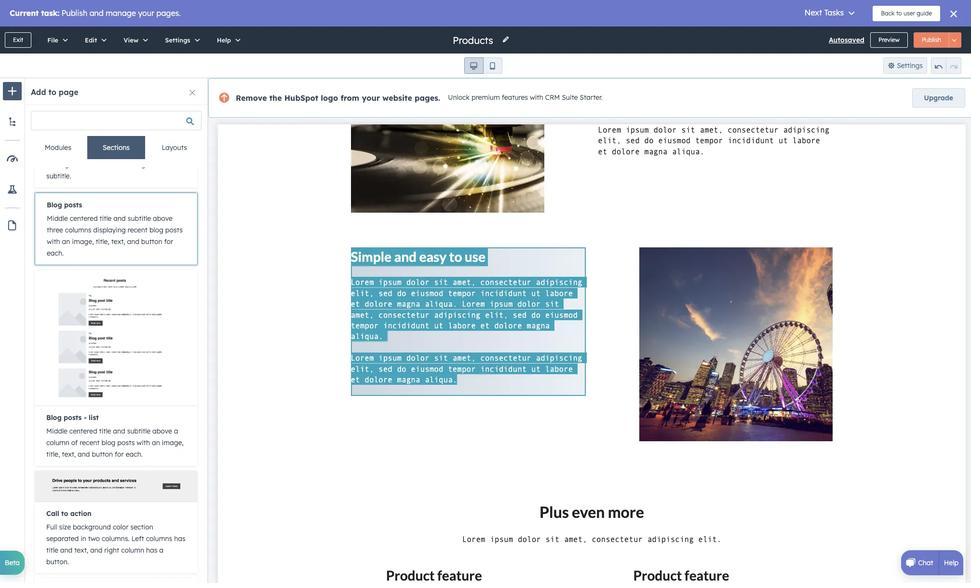Task type: vqa. For each thing, say whether or not it's contained in the screenshot.
leftmost the Settings button
yes



Task type: locate. For each thing, give the bounding box(es) containing it.
settings button
[[155, 27, 207, 54], [883, 57, 927, 74]]

0 vertical spatial settings button
[[155, 27, 207, 54]]

file button
[[37, 27, 75, 54]]

beta button
[[0, 551, 25, 575]]

2 group from the left
[[931, 57, 962, 74]]

layouts link
[[145, 136, 204, 159]]

help
[[217, 36, 231, 44], [944, 558, 959, 567]]

0 horizontal spatial group
[[464, 57, 502, 74]]

1 horizontal spatial settings
[[897, 61, 923, 70]]

autosaved
[[829, 36, 865, 44]]

tab list
[[29, 136, 204, 160]]

upgrade
[[924, 94, 953, 102]]

publish
[[922, 36, 941, 43]]

to
[[48, 87, 56, 97]]

add
[[31, 87, 46, 97]]

None field
[[452, 34, 496, 47]]

unlock
[[448, 93, 470, 102]]

modules link
[[29, 136, 87, 159]]

1 vertical spatial settings button
[[883, 57, 927, 74]]

edit
[[85, 36, 97, 44]]

the
[[269, 93, 282, 103]]

tab panel
[[29, 159, 204, 175]]

1 horizontal spatial settings button
[[883, 57, 927, 74]]

remove the hubspot logo from your website pages.
[[236, 93, 440, 103]]

group
[[464, 57, 502, 74], [931, 57, 962, 74]]

exit link
[[5, 32, 31, 48]]

1 vertical spatial help
[[944, 558, 959, 567]]

features
[[502, 93, 528, 102]]

suite
[[562, 93, 578, 102]]

0 vertical spatial help
[[217, 36, 231, 44]]

add to page
[[31, 87, 78, 97]]

your
[[362, 93, 380, 103]]

view
[[124, 36, 139, 44]]

settings
[[165, 36, 190, 44], [897, 61, 923, 70]]

help button
[[207, 27, 247, 54]]

settings down the preview button
[[897, 61, 923, 70]]

logo
[[321, 93, 338, 103]]

1 horizontal spatial help
[[944, 558, 959, 567]]

autosaved button
[[829, 34, 865, 46]]

1 horizontal spatial group
[[931, 57, 962, 74]]

group down publish group
[[931, 57, 962, 74]]

close image
[[190, 90, 195, 95]]

settings right view button
[[165, 36, 190, 44]]

from
[[341, 93, 359, 103]]

0 horizontal spatial help
[[217, 36, 231, 44]]

starter.
[[580, 93, 603, 102]]

0 vertical spatial settings
[[165, 36, 190, 44]]

group up premium
[[464, 57, 502, 74]]

layouts
[[162, 143, 187, 152]]

publish group
[[914, 32, 962, 48]]



Task type: describe. For each thing, give the bounding box(es) containing it.
file
[[47, 36, 58, 44]]

preview
[[879, 36, 900, 43]]

preview button
[[870, 32, 908, 48]]

unlock premium features with crm suite starter.
[[448, 93, 603, 102]]

0 horizontal spatial settings button
[[155, 27, 207, 54]]

crm
[[545, 93, 560, 102]]

1 vertical spatial settings
[[897, 61, 923, 70]]

modules
[[45, 143, 71, 152]]

pages.
[[415, 93, 440, 103]]

with
[[530, 93, 543, 102]]

tab list containing modules
[[29, 136, 204, 160]]

Search search field
[[31, 111, 202, 130]]

chat
[[918, 558, 934, 567]]

edit button
[[75, 27, 113, 54]]

help inside button
[[217, 36, 231, 44]]

upgrade link
[[912, 88, 966, 108]]

hubspot
[[284, 93, 318, 103]]

sections
[[103, 143, 130, 152]]

remove
[[236, 93, 267, 103]]

view button
[[113, 27, 155, 54]]

exit
[[13, 36, 23, 43]]

beta
[[5, 558, 20, 567]]

sections link
[[87, 136, 145, 159]]

page
[[59, 87, 78, 97]]

premium
[[472, 93, 500, 102]]

1 group from the left
[[464, 57, 502, 74]]

website
[[382, 93, 412, 103]]

publish button
[[914, 32, 950, 48]]

0 horizontal spatial settings
[[165, 36, 190, 44]]



